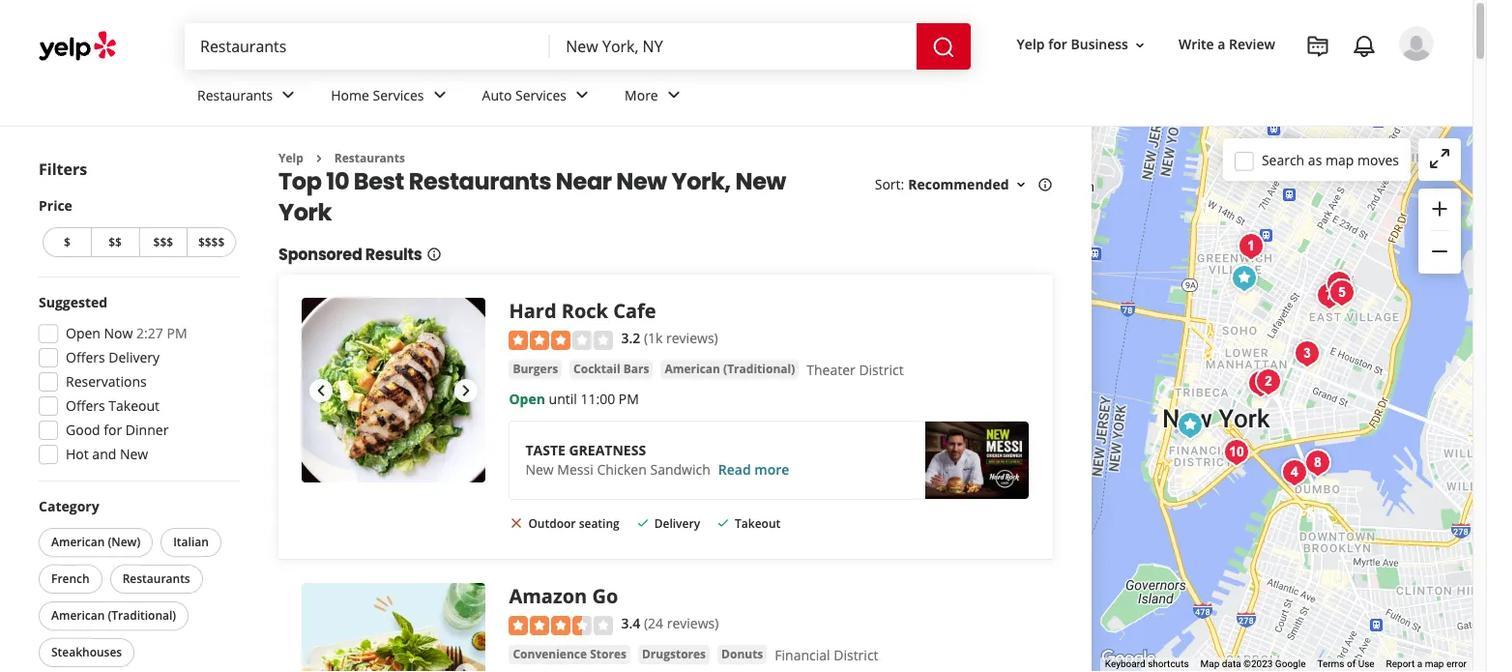 Task type: vqa. For each thing, say whether or not it's contained in the screenshot.
accessibility
no



Task type: describe. For each thing, give the bounding box(es) containing it.
google image
[[1096, 646, 1160, 671]]

as
[[1308, 150, 1322, 169]]

steakhouses button
[[39, 638, 135, 667]]

map for error
[[1425, 659, 1444, 669]]

good for dinner
[[66, 421, 169, 439]]

category group
[[35, 497, 240, 671]]

steakhouses
[[51, 644, 122, 660]]

convenience stores button
[[509, 645, 630, 664]]

sort:
[[875, 175, 904, 194]]

outdoor seating
[[528, 515, 620, 532]]

1 horizontal spatial takeout
[[735, 515, 781, 532]]

search image
[[932, 35, 955, 59]]

yelp for business button
[[1009, 28, 1155, 62]]

more link
[[609, 70, 701, 126]]

recommended
[[908, 175, 1009, 194]]

write a review
[[1179, 35, 1275, 54]]

3.2
[[621, 329, 640, 348]]

$$$$ button
[[187, 227, 236, 257]]

open for open now 2:27 pm
[[66, 324, 101, 342]]

report a map error
[[1386, 659, 1467, 669]]

map for moves
[[1326, 150, 1354, 169]]

24 chevron down v2 image for more
[[662, 84, 685, 107]]

pm for open now 2:27 pm
[[167, 324, 187, 342]]

price group
[[39, 196, 240, 261]]

convenience
[[513, 646, 587, 662]]

top 10 best restaurants near new york, new york
[[278, 166, 786, 229]]

16 info v2 image
[[426, 247, 441, 262]]

business categories element
[[182, 70, 1434, 126]]

home services link
[[315, 70, 467, 126]]

offers for offers delivery
[[66, 348, 105, 366]]

moves
[[1358, 150, 1399, 169]]

american (new)
[[51, 534, 140, 550]]

donuts link
[[718, 645, 767, 664]]

write a review link
[[1171, 28, 1283, 62]]

york,
[[672, 166, 731, 198]]

brad k. image
[[1399, 26, 1434, 61]]

(24
[[644, 614, 663, 633]]

search
[[1262, 150, 1305, 169]]

10
[[326, 166, 349, 198]]

a for report
[[1417, 659, 1423, 669]]

american (traditional) link
[[661, 360, 799, 379]]

dinner
[[126, 421, 169, 439]]

none field near
[[566, 36, 901, 57]]

theater district
[[807, 361, 904, 379]]

ariari image
[[1310, 276, 1349, 315]]

theater
[[807, 361, 856, 379]]

bars
[[623, 361, 649, 377]]

reservations
[[66, 372, 147, 391]]

auto services
[[482, 86, 567, 104]]

french button
[[39, 565, 102, 594]]

$$$$
[[198, 234, 225, 250]]

©2023
[[1244, 659, 1273, 669]]

1 horizontal spatial delivery
[[654, 515, 700, 532]]

donuts button
[[718, 645, 767, 664]]

0 vertical spatial (traditional)
[[723, 361, 795, 377]]

for for dinner
[[104, 421, 122, 439]]

filters
[[39, 159, 87, 180]]

takeout inside group
[[109, 396, 160, 415]]

joe's shanghai image
[[1249, 362, 1288, 401]]

restaurants inside business categories element
[[197, 86, 273, 104]]

a for write
[[1218, 35, 1226, 54]]

pm for open until 11:00 pm
[[619, 390, 639, 408]]

offers takeout
[[66, 396, 160, 415]]

16 chevron down v2 image
[[1132, 37, 1148, 53]]

24 chevron down v2 image for restaurants
[[277, 84, 300, 107]]

notifications image
[[1353, 35, 1376, 58]]

cafe
[[613, 298, 656, 324]]

projects image
[[1306, 35, 1330, 58]]

(1k
[[644, 329, 663, 348]]

terms of use
[[1317, 659, 1375, 669]]

none field find
[[200, 36, 535, 57]]

new inside taste greatness new messi chicken sandwich read more
[[525, 460, 554, 478]]

0 vertical spatial american (traditional)
[[665, 361, 795, 377]]

top
[[278, 166, 322, 198]]

group containing suggested
[[33, 293, 240, 470]]

3.2 star rating image
[[509, 331, 613, 350]]

sandwich
[[650, 460, 711, 478]]

shortcuts
[[1148, 659, 1189, 669]]

services for auto services
[[515, 86, 567, 104]]

1 vertical spatial restaurants link
[[334, 150, 405, 166]]

delivery inside group
[[109, 348, 160, 366]]

search as map moves
[[1262, 150, 1399, 169]]

reviews) for amazon go
[[667, 614, 719, 633]]

donuts
[[721, 646, 763, 662]]

now
[[104, 324, 133, 342]]

zoom out image
[[1428, 240, 1451, 263]]

outdoor
[[528, 515, 576, 532]]

(new)
[[108, 534, 140, 550]]

16 info v2 image
[[1037, 177, 1053, 193]]

services for home services
[[373, 86, 424, 104]]

16 chevron down v2 image
[[1013, 177, 1028, 193]]

11:00
[[581, 390, 615, 408]]

home services
[[331, 86, 424, 104]]

french
[[51, 571, 90, 587]]

data
[[1222, 659, 1241, 669]]

yelp link
[[278, 150, 303, 166]]

16 chevron right v2 image
[[311, 151, 327, 166]]

kong sihk tong 港食堂 image
[[1241, 364, 1280, 403]]

district for amazon go
[[834, 646, 878, 664]]

2:27
[[136, 324, 163, 342]]

review
[[1229, 35, 1275, 54]]

2 vertical spatial american
[[51, 607, 105, 624]]

messi
[[557, 460, 593, 478]]

user actions element
[[1001, 24, 1461, 143]]

italian
[[173, 534, 209, 550]]

convenience stores link
[[509, 645, 630, 664]]

$$
[[109, 234, 122, 250]]

taste greatness new messi chicken sandwich read more
[[525, 441, 789, 478]]

1 horizontal spatial group
[[1419, 189, 1461, 274]]

sponsored
[[278, 244, 362, 266]]

american (new) button
[[39, 528, 153, 557]]

16 close v2 image
[[509, 515, 525, 531]]

3.4 star rating image
[[509, 616, 613, 635]]

24 chevron down v2 image for home services
[[428, 84, 451, 107]]

next image
[[455, 379, 478, 402]]

open for open until 11:00 pm
[[509, 390, 545, 408]]

hard rock cafe
[[509, 298, 656, 324]]

burgers link
[[509, 360, 562, 379]]

american inside american (traditional) link
[[665, 361, 720, 377]]

burgers
[[513, 361, 558, 377]]

celestine image
[[1298, 443, 1337, 482]]

1 slideshow element from the top
[[302, 298, 486, 482]]

16 checkmark v2 image for takeout
[[716, 515, 731, 531]]

(traditional) inside category group
[[108, 607, 176, 624]]

amazon
[[509, 583, 587, 609]]



Task type: locate. For each thing, give the bounding box(es) containing it.
american (traditional) button down 3.2 (1k reviews)
[[661, 360, 799, 379]]

16 checkmark v2 image right seating
[[635, 515, 650, 531]]

yelp for business
[[1017, 35, 1128, 54]]

0 vertical spatial restaurants link
[[182, 70, 315, 126]]

american (traditional) button up "steakhouses"
[[39, 601, 189, 630]]

time out market new york image
[[1275, 453, 1314, 492]]

district for hard rock cafe
[[859, 361, 904, 379]]

american down 3.2 (1k reviews)
[[665, 361, 720, 377]]

american (traditional)
[[665, 361, 795, 377], [51, 607, 176, 624]]

ferns image
[[1320, 264, 1358, 303]]

cocktail
[[574, 361, 620, 377]]

0 vertical spatial offers
[[66, 348, 105, 366]]

1 horizontal spatial open
[[509, 390, 545, 408]]

none field up business categories element
[[566, 36, 901, 57]]

0 horizontal spatial services
[[373, 86, 424, 104]]

1 reviews) from the top
[[666, 329, 718, 348]]

0 vertical spatial district
[[859, 361, 904, 379]]

services inside home services link
[[373, 86, 424, 104]]

google
[[1275, 659, 1306, 669]]

previous image for 2nd the slideshow element from the bottom of the page
[[309, 379, 333, 402]]

group
[[1419, 189, 1461, 274], [33, 293, 240, 470]]

amazon go
[[509, 583, 618, 609]]

more
[[755, 460, 789, 478]]

1 vertical spatial delivery
[[654, 515, 700, 532]]

restaurants link right '16 chevron right v2' icon in the left top of the page
[[334, 150, 405, 166]]

1 vertical spatial reviews)
[[667, 614, 719, 633]]

restaurants inside top 10 best restaurants near new york, new york
[[409, 166, 551, 198]]

and
[[92, 445, 116, 463]]

16 checkmark v2 image for delivery
[[635, 515, 650, 531]]

offers for offers takeout
[[66, 396, 105, 415]]

1 vertical spatial offers
[[66, 396, 105, 415]]

1 vertical spatial american (traditional) button
[[39, 601, 189, 630]]

0 horizontal spatial delivery
[[109, 348, 160, 366]]

24 chevron down v2 image inside more link
[[662, 84, 685, 107]]

1 vertical spatial american
[[51, 534, 105, 550]]

0 horizontal spatial restaurants link
[[182, 70, 315, 126]]

1 horizontal spatial 16 checkmark v2 image
[[716, 515, 731, 531]]

$
[[64, 234, 70, 250]]

offers up reservations
[[66, 348, 105, 366]]

reviews) for hard rock cafe
[[666, 329, 718, 348]]

reviews)
[[666, 329, 718, 348], [667, 614, 719, 633]]

delivery down open now 2:27 pm
[[109, 348, 160, 366]]

yelp inside button
[[1017, 35, 1045, 54]]

pm right 2:27
[[167, 324, 187, 342]]

$$ button
[[91, 227, 139, 257]]

american down category
[[51, 534, 105, 550]]

cocktail bars button
[[570, 360, 653, 379]]

takeout down "more"
[[735, 515, 781, 532]]

2 16 checkmark v2 image from the left
[[716, 515, 731, 531]]

yelp left business
[[1017, 35, 1045, 54]]

terms of use link
[[1317, 659, 1375, 669]]

0 horizontal spatial 16 checkmark v2 image
[[635, 515, 650, 531]]

drugstores
[[642, 646, 706, 662]]

good
[[66, 421, 100, 439]]

thursday kitchen image
[[1323, 273, 1361, 312]]

1 vertical spatial for
[[104, 421, 122, 439]]

0 horizontal spatial for
[[104, 421, 122, 439]]

1 none field from the left
[[200, 36, 535, 57]]

near
[[556, 166, 612, 198]]

services inside auto services link
[[515, 86, 567, 104]]

0 vertical spatial reviews)
[[666, 329, 718, 348]]

open inside group
[[66, 324, 101, 342]]

2 none field from the left
[[566, 36, 901, 57]]

1 services from the left
[[373, 86, 424, 104]]

terms
[[1317, 659, 1345, 669]]

0 horizontal spatial (traditional)
[[108, 607, 176, 624]]

24 chevron down v2 image left "auto"
[[428, 84, 451, 107]]

district right theater at bottom
[[859, 361, 904, 379]]

1 vertical spatial slideshow element
[[302, 583, 486, 671]]

pm
[[167, 324, 187, 342], [619, 390, 639, 408]]

1 previous image from the top
[[309, 379, 333, 402]]

taste
[[525, 441, 566, 459]]

keyboard shortcuts button
[[1105, 658, 1189, 671]]

for left business
[[1048, 35, 1067, 54]]

price
[[39, 196, 72, 215]]

Near text field
[[566, 36, 901, 57]]

yelp for the yelp link
[[278, 150, 303, 166]]

takeout up dinner
[[109, 396, 160, 415]]

None search field
[[185, 23, 974, 70]]

0 horizontal spatial map
[[1326, 150, 1354, 169]]

next image
[[455, 664, 478, 671]]

yelp for yelp for business
[[1017, 35, 1045, 54]]

for
[[1048, 35, 1067, 54], [104, 421, 122, 439]]

slideshow element
[[302, 298, 486, 482], [302, 583, 486, 671]]

map right as
[[1326, 150, 1354, 169]]

0 vertical spatial pm
[[167, 324, 187, 342]]

3.4 (24 reviews)
[[621, 614, 719, 633]]

of
[[1347, 659, 1356, 669]]

american down french button
[[51, 607, 105, 624]]

1 24 chevron down v2 image from the left
[[571, 84, 594, 107]]

new down taste
[[525, 460, 554, 478]]

cocktail bars
[[574, 361, 649, 377]]

american (traditional) inside category group
[[51, 607, 176, 624]]

24 chevron down v2 image for auto services
[[571, 84, 594, 107]]

1 horizontal spatial a
[[1417, 659, 1423, 669]]

2 previous image from the top
[[309, 664, 333, 671]]

24 chevron down v2 image right auto services on the left of page
[[571, 84, 594, 107]]

0 vertical spatial open
[[66, 324, 101, 342]]

open down suggested
[[66, 324, 101, 342]]

1 horizontal spatial for
[[1048, 35, 1067, 54]]

error
[[1447, 659, 1467, 669]]

0 vertical spatial for
[[1048, 35, 1067, 54]]

a right write
[[1218, 35, 1226, 54]]

american inside american (new) "button"
[[51, 534, 105, 550]]

services right home
[[373, 86, 424, 104]]

rock
[[562, 298, 608, 324]]

map
[[1201, 659, 1220, 669]]

report
[[1386, 659, 1415, 669]]

new right york,
[[735, 166, 786, 198]]

0 horizontal spatial open
[[66, 324, 101, 342]]

1 horizontal spatial yelp
[[1017, 35, 1045, 54]]

financial
[[775, 646, 830, 664]]

0 vertical spatial previous image
[[309, 379, 333, 402]]

1 horizontal spatial restaurants link
[[334, 150, 405, 166]]

cocktail bars link
[[570, 360, 653, 379]]

pm inside group
[[167, 324, 187, 342]]

amazon go link
[[509, 583, 618, 609]]

delivery down sandwich at left
[[654, 515, 700, 532]]

zoom in image
[[1428, 197, 1451, 220]]

open
[[66, 324, 101, 342], [509, 390, 545, 408]]

0 vertical spatial a
[[1218, 35, 1226, 54]]

a right report
[[1417, 659, 1423, 669]]

Find text field
[[200, 36, 535, 57]]

the frenchman's dough image
[[1217, 433, 1256, 471]]

map region
[[980, 0, 1475, 671]]

None field
[[200, 36, 535, 57], [566, 36, 901, 57]]

24 chevron down v2 image
[[277, 84, 300, 107], [428, 84, 451, 107]]

2 offers from the top
[[66, 396, 105, 415]]

hard rock cafe link
[[509, 298, 656, 324]]

(traditional) down restaurants button
[[108, 607, 176, 624]]

1 vertical spatial a
[[1417, 659, 1423, 669]]

1 vertical spatial takeout
[[735, 515, 781, 532]]

business
[[1071, 35, 1128, 54]]

reviews) right (1k
[[666, 329, 718, 348]]

$ button
[[43, 227, 91, 257]]

hard rock cafe image
[[302, 298, 486, 482]]

0 vertical spatial group
[[1419, 189, 1461, 274]]

none field up home services
[[200, 36, 535, 57]]

read
[[718, 460, 751, 478]]

suggested
[[39, 293, 108, 311]]

open down burgers link
[[509, 390, 545, 408]]

1 vertical spatial group
[[33, 293, 240, 470]]

new inside group
[[120, 445, 148, 463]]

16 checkmark v2 image
[[635, 515, 650, 531], [716, 515, 731, 531]]

24 chevron down v2 image left home
[[277, 84, 300, 107]]

go
[[592, 583, 618, 609]]

24 chevron down v2 image inside auto services link
[[571, 84, 594, 107]]

1 vertical spatial pm
[[619, 390, 639, 408]]

previous image
[[309, 379, 333, 402], [309, 664, 333, 671]]

1 vertical spatial american (traditional)
[[51, 607, 176, 624]]

best
[[354, 166, 404, 198]]

0 vertical spatial slideshow element
[[302, 298, 486, 482]]

more
[[625, 86, 658, 104]]

a
[[1218, 35, 1226, 54], [1417, 659, 1423, 669]]

24 chevron down v2 image
[[571, 84, 594, 107], [662, 84, 685, 107]]

1 horizontal spatial 24 chevron down v2 image
[[428, 84, 451, 107]]

american (traditional) up "steakhouses"
[[51, 607, 176, 624]]

0 vertical spatial yelp
[[1017, 35, 1045, 54]]

yelp left '16 chevron right v2' icon in the left top of the page
[[278, 150, 303, 166]]

1 vertical spatial previous image
[[309, 664, 333, 671]]

0 horizontal spatial takeout
[[109, 396, 160, 415]]

0 horizontal spatial group
[[33, 293, 240, 470]]

1 horizontal spatial pm
[[619, 390, 639, 408]]

american (traditional) down 3.2 (1k reviews)
[[665, 361, 795, 377]]

0 vertical spatial american
[[665, 361, 720, 377]]

district
[[859, 361, 904, 379], [834, 646, 878, 664]]

3.2 (1k reviews)
[[621, 329, 718, 348]]

restaurants link up the yelp link
[[182, 70, 315, 126]]

hard
[[509, 298, 557, 324]]

0 horizontal spatial 24 chevron down v2 image
[[571, 84, 594, 107]]

1 horizontal spatial american (traditional) button
[[661, 360, 799, 379]]

seating
[[579, 515, 620, 532]]

0 horizontal spatial american (traditional)
[[51, 607, 176, 624]]

0 vertical spatial takeout
[[109, 396, 160, 415]]

restaurants
[[197, 86, 273, 104], [334, 150, 405, 166], [409, 166, 551, 198], [122, 571, 190, 587]]

0 horizontal spatial a
[[1218, 35, 1226, 54]]

amazon go image
[[1171, 406, 1209, 444]]

for down 'offers takeout'
[[104, 421, 122, 439]]

new down dinner
[[120, 445, 148, 463]]

1 vertical spatial map
[[1425, 659, 1444, 669]]

1 horizontal spatial services
[[515, 86, 567, 104]]

auto
[[482, 86, 512, 104]]

write
[[1179, 35, 1214, 54]]

1 vertical spatial open
[[509, 390, 545, 408]]

reviews) up drugstores
[[667, 614, 719, 633]]

1 horizontal spatial 24 chevron down v2 image
[[662, 84, 685, 107]]

0 horizontal spatial yelp
[[278, 150, 303, 166]]

3.4
[[621, 614, 640, 633]]

0 vertical spatial american (traditional) button
[[661, 360, 799, 379]]

1 vertical spatial yelp
[[278, 150, 303, 166]]

(traditional) left theater at bottom
[[723, 361, 795, 377]]

olio e più image
[[1232, 227, 1270, 265]]

24 chevron down v2 image right more
[[662, 84, 685, 107]]

0 horizontal spatial none field
[[200, 36, 535, 57]]

2 24 chevron down v2 image from the left
[[662, 84, 685, 107]]

24 chevron down v2 image inside home services link
[[428, 84, 451, 107]]

yelp
[[1017, 35, 1045, 54], [278, 150, 303, 166]]

ye's apothecary image
[[1288, 334, 1327, 373]]

1 horizontal spatial (traditional)
[[723, 361, 795, 377]]

2 services from the left
[[515, 86, 567, 104]]

category
[[39, 497, 99, 515]]

1 horizontal spatial map
[[1425, 659, 1444, 669]]

drugstores button
[[638, 645, 710, 664]]

0 horizontal spatial american (traditional) button
[[39, 601, 189, 630]]

takeout
[[109, 396, 160, 415], [735, 515, 781, 532]]

hot and new
[[66, 445, 148, 463]]

keyboard shortcuts
[[1105, 659, 1189, 669]]

greatness
[[569, 441, 646, 459]]

recommended button
[[908, 175, 1028, 194]]

offers up good
[[66, 396, 105, 415]]

1 16 checkmark v2 image from the left
[[635, 515, 650, 531]]

1 horizontal spatial american (traditional)
[[665, 361, 795, 377]]

for for business
[[1048, 35, 1067, 54]]

expand map image
[[1428, 147, 1451, 170]]

services right "auto"
[[515, 86, 567, 104]]

sponsored results
[[278, 244, 422, 266]]

district right financial
[[834, 646, 878, 664]]

chicken
[[597, 460, 647, 478]]

1 horizontal spatial none field
[[566, 36, 901, 57]]

for inside button
[[1048, 35, 1067, 54]]

pm down bars
[[619, 390, 639, 408]]

financial district
[[775, 646, 878, 664]]

16 checkmark v2 image down read
[[716, 515, 731, 531]]

2 reviews) from the top
[[667, 614, 719, 633]]

0 horizontal spatial pm
[[167, 324, 187, 342]]

tqto image
[[1225, 259, 1264, 297]]

0 vertical spatial map
[[1326, 150, 1354, 169]]

restaurants inside button
[[122, 571, 190, 587]]

1 vertical spatial (traditional)
[[108, 607, 176, 624]]

0 vertical spatial delivery
[[109, 348, 160, 366]]

1 offers from the top
[[66, 348, 105, 366]]

restaurants link
[[182, 70, 315, 126], [334, 150, 405, 166]]

italian button
[[161, 528, 221, 557]]

drugstores link
[[638, 645, 710, 664]]

new right near
[[616, 166, 667, 198]]

0 horizontal spatial 24 chevron down v2 image
[[277, 84, 300, 107]]

services
[[373, 86, 424, 104], [515, 86, 567, 104]]

1 24 chevron down v2 image from the left
[[277, 84, 300, 107]]

previous image for second the slideshow element from the top of the page
[[309, 664, 333, 671]]

offers
[[66, 348, 105, 366], [66, 396, 105, 415]]

2 24 chevron down v2 image from the left
[[428, 84, 451, 107]]

$$$
[[153, 234, 173, 250]]

2 slideshow element from the top
[[302, 583, 486, 671]]

burgers button
[[509, 360, 562, 379]]

map left error
[[1425, 659, 1444, 669]]

1 vertical spatial district
[[834, 646, 878, 664]]



